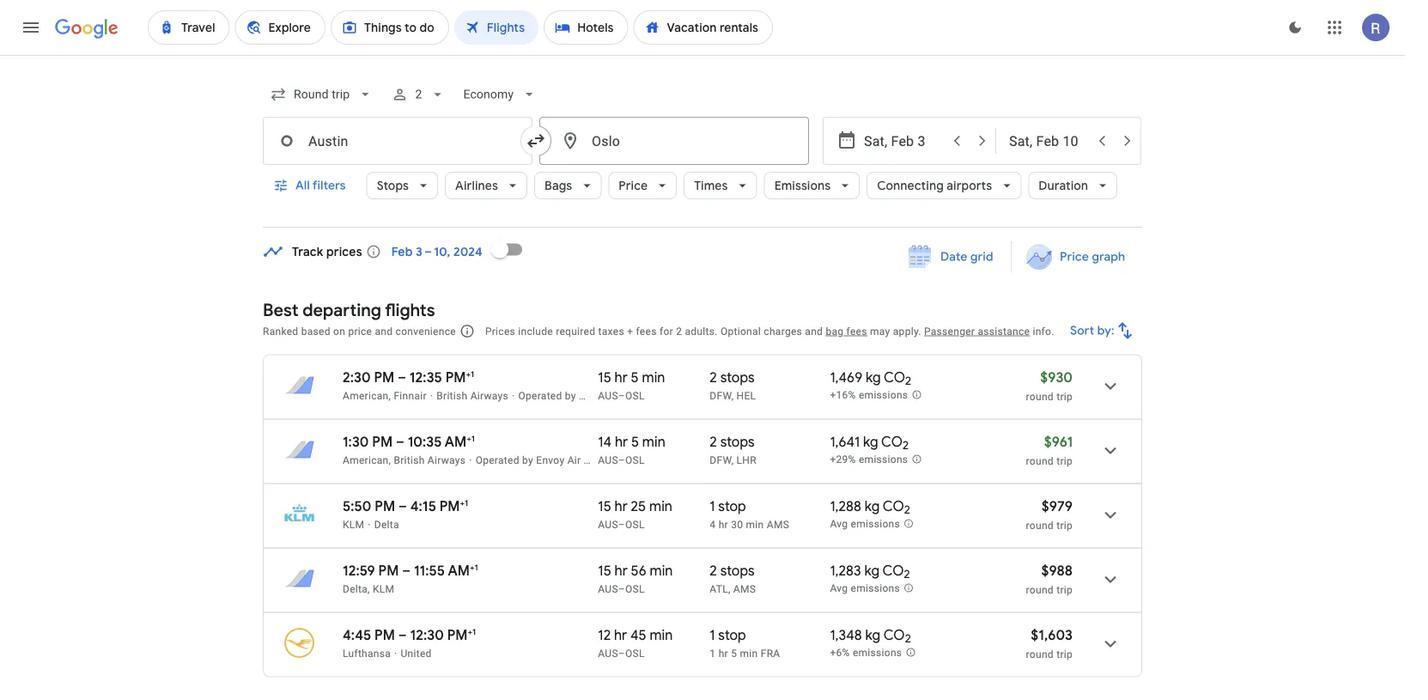 Task type: locate. For each thing, give the bounding box(es) containing it.
1 inside 2:30 pm – 12:35 pm + 1
[[471, 369, 474, 379]]

and
[[375, 325, 393, 337], [805, 325, 823, 337]]

, for 15 hr 56 min
[[729, 583, 731, 595]]

aus up 14
[[598, 390, 619, 402]]

– inside 12 hr 45 min aus – osl
[[619, 647, 626, 659]]

1 vertical spatial by
[[522, 454, 534, 466]]

0 vertical spatial operated
[[519, 390, 562, 402]]

leaves austin-bergstrom international airport at 2:30 pm on saturday, february 3 and arrives at oslo airport at 12:35 pm on sunday, february 4. element
[[343, 369, 474, 386]]

1 american, from the top
[[343, 390, 391, 402]]

1 osl from the top
[[626, 390, 645, 402]]

15
[[598, 369, 612, 386], [598, 498, 612, 515], [598, 562, 612, 580]]

klm down departure time: 12:59 pm. text field
[[373, 583, 395, 595]]

hr for 15 hr 5 min
[[615, 369, 628, 386]]

, inside 2 stops dfw , hel
[[732, 390, 734, 402]]

british airways
[[437, 390, 509, 402]]

, inside 2 stops dfw , lhr
[[732, 454, 734, 466]]

min right "45"
[[650, 626, 673, 644]]

layover (1 of 2) is a 44 min layover at dallas/fort worth international airport in dallas. layover (2 of 2) is a 1 hr 5 min layover at heathrow airport in london. element
[[710, 453, 822, 467]]

2 stops from the top
[[721, 433, 755, 451]]

1 stops from the top
[[721, 369, 755, 386]]

1 vertical spatial avg emissions
[[830, 583, 901, 595]]

1 horizontal spatial and
[[805, 325, 823, 337]]

best departing flights main content
[[263, 229, 1143, 700]]

3 trip from the top
[[1057, 519, 1073, 531]]

trip inside $961 round trip
[[1057, 455, 1073, 467]]

round inside $930 round trip
[[1026, 391, 1054, 403]]

stops inside 2 stops dfw , hel
[[721, 369, 755, 386]]

5 up reg at left bottom
[[631, 369, 639, 386]]

klm
[[343, 519, 365, 531], [373, 583, 395, 595]]

min right 56
[[650, 562, 673, 580]]

+ for 12:30 pm
[[468, 626, 473, 637]]

15 inside "15 hr 56 min aus – osl"
[[598, 562, 612, 580]]

kg inside 1,641 kg co 2
[[864, 433, 879, 451]]

2 stop from the top
[[719, 626, 746, 644]]

1 vertical spatial american,
[[343, 454, 391, 466]]

+ down the british airways on the left bottom
[[467, 433, 472, 444]]

ams right "atl"
[[734, 583, 756, 595]]

1 right "4:15"
[[465, 498, 469, 508]]

+ for 11:55 am
[[470, 562, 475, 573]]

prices
[[327, 244, 362, 259]]

– down "total duration 15 hr 25 min." element
[[619, 519, 626, 531]]

1 stop from the top
[[719, 498, 746, 515]]

round inside $979 round trip
[[1026, 519, 1054, 531]]

2 stops flight. element up "atl"
[[710, 562, 755, 582]]

12:30
[[410, 626, 444, 644]]

ams right 30
[[767, 519, 790, 531]]

2 vertical spatial 2 stops flight. element
[[710, 562, 755, 582]]

aus for 15 hr 25 min
[[598, 519, 619, 531]]

stop inside 1 stop 4 hr 30 min ams
[[719, 498, 746, 515]]

osl inside 12 hr 45 min aus – osl
[[626, 647, 645, 659]]

fees right taxes
[[636, 325, 657, 337]]

kg inside 1,469 kg co 2
[[866, 369, 881, 386]]

0 horizontal spatial british
[[394, 454, 425, 466]]

avg down 1,288
[[830, 518, 848, 530]]

flight details. leaves austin-bergstrom international airport at 5:50 pm on saturday, february 3 and arrives at oslo airport at 4:15 pm on sunday, february 4. image
[[1090, 495, 1132, 536]]

kg right 1,283
[[865, 562, 880, 580]]

min right '25'
[[650, 498, 673, 515]]

1:30 pm – 10:35 am + 1
[[343, 433, 475, 451]]

$988 round trip
[[1026, 562, 1073, 596]]

ams inside 1 stop 4 hr 30 min ams
[[767, 519, 790, 531]]

track
[[292, 244, 324, 259]]

co inside 1,469 kg co 2
[[884, 369, 906, 386]]

1:30
[[343, 433, 369, 451]]

osl inside "15 hr 56 min aus – osl"
[[626, 583, 645, 595]]

leaves austin-bergstrom international airport at 4:45 pm on saturday, february 3 and arrives at oslo airport at 12:30 pm on sunday, february 4. element
[[343, 626, 476, 644]]

2 inside 1,469 kg co 2
[[906, 374, 912, 389]]

hr left 56
[[615, 562, 628, 580]]

– inside "15 hr 56 min aus – osl"
[[619, 583, 626, 595]]

min up eagle
[[643, 433, 666, 451]]

american, down departure time: 1:30 pm. text box
[[343, 454, 391, 466]]

aus inside '15 hr 5 min aus – osl'
[[598, 390, 619, 402]]

layover (1 of 1) is a 1 hr 5 min layover at frankfurt am main airport in frankfurt. element
[[710, 647, 822, 660]]

as
[[584, 454, 595, 466]]

0 horizontal spatial price
[[619, 178, 648, 193]]

0 vertical spatial ,
[[732, 390, 734, 402]]

0 vertical spatial am
[[445, 433, 467, 451]]

1 inside the 4:45 pm – 12:30 pm + 1
[[473, 626, 476, 637]]

min inside '15 hr 5 min aus – osl'
[[642, 369, 665, 386]]

0 horizontal spatial by
[[522, 454, 534, 466]]

delta
[[374, 519, 399, 531]]

co inside 1,348 kg co 2
[[884, 626, 905, 644]]

aus down "total duration 15 hr 25 min." element
[[598, 519, 619, 531]]

2 vertical spatial 5
[[731, 647, 737, 659]]

0 horizontal spatial for
[[635, 390, 649, 402]]

aus for 15 hr 56 min
[[598, 583, 619, 595]]

2 avg from the top
[[830, 583, 848, 595]]

stops for 15 hr 5 min
[[721, 369, 755, 386]]

osl down "45"
[[626, 647, 645, 659]]

kg right 1,288
[[865, 498, 880, 515]]

5 osl from the top
[[626, 647, 645, 659]]

hr inside 1 stop 1 hr 5 min fra
[[719, 647, 729, 659]]

1 vertical spatial 1 stop flight. element
[[710, 626, 746, 647]]

round inside $961 round trip
[[1026, 455, 1054, 467]]

optional
[[721, 325, 761, 337]]

co right 1,288
[[883, 498, 905, 515]]

0 horizontal spatial airways
[[428, 454, 466, 466]]

0 vertical spatial 1 stop flight. element
[[710, 498, 746, 518]]

fees
[[636, 325, 657, 337], [847, 325, 868, 337]]

5 round from the top
[[1026, 648, 1054, 660]]

0 vertical spatial stop
[[719, 498, 746, 515]]

find the best price region
[[263, 229, 1143, 286]]

0 vertical spatial american,
[[343, 390, 391, 402]]

+ inside 2:30 pm – 12:35 pm + 1
[[466, 369, 471, 379]]

round for $930
[[1026, 391, 1054, 403]]

1 1 stop flight. element from the top
[[710, 498, 746, 518]]

emissions down 1,288 kg co 2
[[851, 518, 901, 530]]

1 horizontal spatial airways
[[471, 390, 509, 402]]

min for 15 hr 56 min
[[650, 562, 673, 580]]

56
[[631, 562, 647, 580]]

1 stop flight. element
[[710, 498, 746, 518], [710, 626, 746, 647]]

united
[[401, 647, 432, 659]]

stops up hel
[[721, 369, 755, 386]]

finnair down 2:30 pm – 12:35 pm + 1
[[394, 390, 427, 402]]

1 horizontal spatial by
[[565, 390, 576, 402]]

american
[[598, 454, 644, 466]]

total duration 15 hr 56 min. element
[[598, 562, 710, 582]]

trip for $1,603
[[1057, 648, 1073, 660]]

by left the nordic
[[565, 390, 576, 402]]

round for $979
[[1026, 519, 1054, 531]]

988 US dollars text field
[[1042, 562, 1073, 580]]

operated for operated by envoy air as american eagle
[[476, 454, 520, 466]]

1
[[471, 369, 474, 379], [472, 433, 475, 444], [465, 498, 469, 508], [710, 498, 715, 515], [475, 562, 478, 573], [473, 626, 476, 637], [710, 626, 715, 644], [710, 647, 716, 659]]

0 vertical spatial klm
[[343, 519, 365, 531]]

0 horizontal spatial and
[[375, 325, 393, 337]]

– right the nordic
[[619, 390, 626, 402]]

trip down $979
[[1057, 519, 1073, 531]]

15 left 56
[[598, 562, 612, 580]]

+ inside 12:59 pm – 11:55 am + 1
[[470, 562, 475, 573]]

dfw for 15 hr 5 min
[[710, 390, 732, 402]]

None text field
[[263, 117, 533, 165], [540, 117, 809, 165], [263, 117, 533, 165], [540, 117, 809, 165]]

stops inside 2 stops dfw , lhr
[[721, 433, 755, 451]]

aus up the "12"
[[598, 583, 619, 595]]

aus inside 15 hr 25 min aus – osl
[[598, 519, 619, 531]]

,
[[732, 390, 734, 402], [732, 454, 734, 466], [729, 583, 731, 595]]

+ for 10:35 am
[[467, 433, 472, 444]]

1 vertical spatial ams
[[734, 583, 756, 595]]

1,288 kg co 2
[[830, 498, 911, 517]]

avg down 1,283
[[830, 583, 848, 595]]

4 aus from the top
[[598, 583, 619, 595]]

3 2 stops flight. element from the top
[[710, 562, 755, 582]]

5
[[631, 369, 639, 386], [631, 433, 639, 451], [731, 647, 737, 659]]

0 vertical spatial price
[[619, 178, 648, 193]]

0 vertical spatial british
[[437, 390, 468, 402]]

layover (1 of 1) is a 4 hr 30 min layover at amsterdam airport schiphol in amsterdam. element
[[710, 518, 822, 531]]

3 15 from the top
[[598, 562, 612, 580]]

 image
[[430, 390, 433, 402]]

avg emissions for 1,288
[[830, 518, 901, 530]]

flight details. leaves austin-bergstrom international airport at 1:30 pm on saturday, february 3 and arrives at oslo airport at 10:35 am on sunday, february 4. image
[[1090, 430, 1132, 471]]

british down arrival time: 12:35 pm on  sunday, february 4. text field on the bottom left
[[437, 390, 468, 402]]

5 left fra
[[731, 647, 737, 659]]

nordic
[[579, 390, 611, 402]]

+ inside the 4:45 pm – 12:30 pm + 1
[[468, 626, 473, 637]]

1 stop flight. element up 30
[[710, 498, 746, 518]]

trip for $988
[[1057, 584, 1073, 596]]

stops for 14 hr 5 min
[[721, 433, 755, 451]]

round down $988 text field
[[1026, 584, 1054, 596]]

all filters
[[296, 178, 346, 193]]

fra
[[761, 647, 781, 659]]

2 fees from the left
[[847, 325, 868, 337]]

stops inside 2 stops atl , ams
[[721, 562, 755, 580]]

avg emissions down 1,288 kg co 2
[[830, 518, 901, 530]]

price for price graph
[[1060, 249, 1089, 265]]

0 vertical spatial ams
[[767, 519, 790, 531]]

price inside popup button
[[619, 178, 648, 193]]

kg up the +6% emissions
[[866, 626, 881, 644]]

1 horizontal spatial finnair
[[652, 390, 685, 402]]

5:50 pm – 4:15 pm + 1
[[343, 498, 469, 515]]

min for 12 hr 45 min
[[650, 626, 673, 644]]

2 inside 1,348 kg co 2
[[905, 632, 911, 646]]

$979
[[1042, 498, 1073, 515]]

12:35
[[410, 369, 442, 386]]

$1,603 round trip
[[1026, 626, 1073, 660]]

bag fees button
[[826, 325, 868, 337]]

stop for 12 hr 45 min
[[719, 626, 746, 644]]

hr left '25'
[[615, 498, 628, 515]]

aus inside 12 hr 45 min aus – osl
[[598, 647, 619, 659]]

1 avg emissions from the top
[[830, 518, 901, 530]]

operated by envoy air as american eagle
[[476, 454, 674, 466]]

1 avg from the top
[[830, 518, 848, 530]]

price
[[619, 178, 648, 193], [1060, 249, 1089, 265]]

2 vertical spatial 15
[[598, 562, 612, 580]]

klm down 5:50
[[343, 519, 365, 531]]

layover (1 of 2) is a 1 hr 17 min layover at dallas/fort worth international airport in dallas. layover (2 of 2) is a 1 hr layover at helsinki airport in helsinki. element
[[710, 389, 822, 403]]

am right 10:35 at the bottom left
[[445, 433, 467, 451]]

15 hr 5 min aus – osl
[[598, 369, 665, 402]]

14
[[598, 433, 612, 451]]

american, down departure time: 2:30 pm. text box
[[343, 390, 391, 402]]

4 trip from the top
[[1057, 584, 1073, 596]]

price button
[[609, 165, 677, 206]]

2 aus from the top
[[598, 454, 619, 466]]

5 inside 14 hr 5 min aus – osl
[[631, 433, 639, 451]]

1 vertical spatial british
[[394, 454, 425, 466]]

kg for 1,348
[[866, 626, 881, 644]]

2 stops flight. element up 'lhr'
[[710, 433, 755, 453]]

0 vertical spatial 2 stops flight. element
[[710, 369, 755, 389]]

trip inside $979 round trip
[[1057, 519, 1073, 531]]

stops up 'lhr'
[[721, 433, 755, 451]]

ams
[[767, 519, 790, 531], [734, 583, 756, 595]]

+ up the british airways on the left bottom
[[466, 369, 471, 379]]

1 vertical spatial price
[[1060, 249, 1089, 265]]

trip inside $930 round trip
[[1057, 391, 1073, 403]]

5 inside '15 hr 5 min aus – osl'
[[631, 369, 639, 386]]

round down $930
[[1026, 391, 1054, 403]]

hr for 15 hr 56 min
[[615, 562, 628, 580]]

1 finnair from the left
[[394, 390, 427, 402]]

5 aus from the top
[[598, 647, 619, 659]]

hr inside 14 hr 5 min aus – osl
[[615, 433, 628, 451]]

round for $961
[[1026, 455, 1054, 467]]

1 vertical spatial avg
[[830, 583, 848, 595]]

osl for 14 hr 5 min
[[626, 454, 645, 466]]

12
[[598, 626, 611, 644]]

1 round from the top
[[1026, 391, 1054, 403]]

1 horizontal spatial fees
[[847, 325, 868, 337]]

0 vertical spatial 15
[[598, 369, 612, 386]]

Arrival time: 11:55 AM on  Sunday, February 4. text field
[[414, 562, 478, 580]]

1 vertical spatial am
[[448, 562, 470, 580]]

emissions button
[[764, 165, 860, 206]]

min inside 12 hr 45 min aus – osl
[[650, 626, 673, 644]]

for left adults.
[[660, 325, 674, 337]]

1 horizontal spatial ams
[[767, 519, 790, 531]]

+ inside 1:30 pm – 10:35 am + 1
[[467, 433, 472, 444]]

kg inside 1,348 kg co 2
[[866, 626, 881, 644]]

, left 'lhr'
[[732, 454, 734, 466]]

+ right 12:30
[[468, 626, 473, 637]]

1 vertical spatial dfw
[[710, 454, 732, 466]]

price inside button
[[1060, 249, 1089, 265]]

1 down the british airways on the left bottom
[[472, 433, 475, 444]]

leaves austin-bergstrom international airport at 1:30 pm on saturday, february 3 and arrives at oslo airport at 10:35 am on sunday, february 4. element
[[343, 433, 475, 451]]

trip down $930
[[1057, 391, 1073, 403]]

round inside $1,603 round trip
[[1026, 648, 1054, 660]]

trip down $1,603 text field
[[1057, 648, 1073, 660]]

min inside 14 hr 5 min aus – osl
[[643, 433, 666, 451]]

avg for 1,288
[[830, 518, 848, 530]]

, up 1 stop 1 hr 5 min fra
[[729, 583, 731, 595]]

delta, klm
[[343, 583, 395, 595]]

15 up operated by nordic reg for finnair
[[598, 369, 612, 386]]

1 right 12:30
[[473, 626, 476, 637]]

kg inside 1,283 kg co 2
[[865, 562, 880, 580]]

round down $961
[[1026, 455, 1054, 467]]

1 vertical spatial for
[[635, 390, 649, 402]]

total duration 15 hr 25 min. element
[[598, 498, 710, 518]]

stops button
[[367, 165, 438, 206]]

am right '11:55'
[[448, 562, 470, 580]]

emissions down 1,641 kg co 2
[[859, 454, 909, 466]]

aus for 14 hr 5 min
[[598, 454, 619, 466]]

15 left '25'
[[598, 498, 612, 515]]

1 15 from the top
[[598, 369, 612, 386]]

osl inside '15 hr 5 min aus – osl'
[[626, 390, 645, 402]]

Return text field
[[1010, 118, 1089, 164]]

min up operated by nordic reg for finnair
[[642, 369, 665, 386]]

kg inside 1,288 kg co 2
[[865, 498, 880, 515]]

reg
[[614, 390, 632, 402]]

1 vertical spatial stop
[[719, 626, 746, 644]]

– up united
[[398, 626, 407, 644]]

min inside "15 hr 56 min aus – osl"
[[650, 562, 673, 580]]

1 vertical spatial airways
[[428, 454, 466, 466]]

0 horizontal spatial klm
[[343, 519, 365, 531]]

round down $1,603 text field
[[1026, 648, 1054, 660]]

2 dfw from the top
[[710, 454, 732, 466]]

2 15 from the top
[[598, 498, 612, 515]]

1 vertical spatial klm
[[373, 583, 395, 595]]

1 stop flight. element for 12 hr 45 min
[[710, 626, 746, 647]]

min left fra
[[740, 647, 758, 659]]

osl for 15 hr 56 min
[[626, 583, 645, 595]]

hr left fra
[[719, 647, 729, 659]]

pm up delta
[[375, 498, 395, 515]]

3 stops from the top
[[721, 562, 755, 580]]

None search field
[[263, 74, 1143, 228]]

5 for 15
[[631, 369, 639, 386]]

co inside 1,288 kg co 2
[[883, 498, 905, 515]]

dfw for 14 hr 5 min
[[710, 454, 732, 466]]

osl down '25'
[[626, 519, 645, 531]]

price right bags popup button
[[619, 178, 648, 193]]

2 american, from the top
[[343, 454, 391, 466]]

2 round from the top
[[1026, 455, 1054, 467]]

emissions down 1,469 kg co 2
[[859, 389, 909, 401]]

learn more about ranking image
[[460, 324, 475, 339]]

hr inside 12 hr 45 min aus – osl
[[614, 626, 627, 644]]

trip inside $988 round trip
[[1057, 584, 1073, 596]]

1 inside 1 stop 4 hr 30 min ams
[[710, 498, 715, 515]]

emissions
[[775, 178, 831, 193]]

graph
[[1092, 249, 1126, 265]]

0 horizontal spatial ams
[[734, 583, 756, 595]]

10:35
[[408, 433, 442, 451]]

0 vertical spatial avg
[[830, 518, 848, 530]]

stop inside 1 stop 1 hr 5 min fra
[[719, 626, 746, 644]]

pm right 1:30 on the left bottom of the page
[[372, 433, 393, 451]]

1 vertical spatial 15
[[598, 498, 612, 515]]

2
[[415, 87, 422, 101], [676, 325, 682, 337], [710, 369, 717, 386], [906, 374, 912, 389], [710, 433, 717, 451], [903, 438, 909, 453], [905, 503, 911, 517], [710, 562, 717, 580], [904, 567, 911, 582], [905, 632, 911, 646]]

, for 15 hr 5 min
[[732, 390, 734, 402]]

+ inside the 5:50 pm – 4:15 pm + 1
[[460, 498, 465, 508]]

am
[[445, 433, 467, 451], [448, 562, 470, 580]]

airways
[[471, 390, 509, 402], [428, 454, 466, 466]]

co up the +6% emissions
[[884, 626, 905, 644]]

total duration 15 hr 5 min. element
[[598, 369, 710, 389]]

aus for 15 hr 5 min
[[598, 390, 619, 402]]

emissions for 1,288
[[851, 518, 901, 530]]

osl inside 14 hr 5 min aus – osl
[[626, 454, 645, 466]]

, left hel
[[732, 390, 734, 402]]

5 for 14
[[631, 433, 639, 451]]

3 round from the top
[[1026, 519, 1054, 531]]

osl
[[626, 390, 645, 402], [626, 454, 645, 466], [626, 519, 645, 531], [626, 583, 645, 595], [626, 647, 645, 659]]

0 vertical spatial 5
[[631, 369, 639, 386]]

trip
[[1057, 391, 1073, 403], [1057, 455, 1073, 467], [1057, 519, 1073, 531], [1057, 584, 1073, 596], [1057, 648, 1073, 660]]

round
[[1026, 391, 1054, 403], [1026, 455, 1054, 467], [1026, 519, 1054, 531], [1026, 584, 1054, 596], [1026, 648, 1054, 660]]

operated left envoy
[[476, 454, 520, 466]]

trip inside $1,603 round trip
[[1057, 648, 1073, 660]]

5 up american
[[631, 433, 639, 451]]

flight details. leaves austin-bergstrom international airport at 2:30 pm on saturday, february 3 and arrives at oslo airport at 12:35 pm on sunday, february 4. image
[[1090, 366, 1132, 407]]

–
[[398, 369, 406, 386], [619, 390, 626, 402], [396, 433, 405, 451], [619, 454, 626, 466], [399, 498, 407, 515], [619, 519, 626, 531], [402, 562, 411, 580], [619, 583, 626, 595], [398, 626, 407, 644], [619, 647, 626, 659]]

Departure time: 5:50 PM. text field
[[343, 498, 395, 515]]

osl inside 15 hr 25 min aus – osl
[[626, 519, 645, 531]]

15 inside 15 hr 25 min aus – osl
[[598, 498, 612, 515]]

1 vertical spatial 2 stops flight. element
[[710, 433, 755, 453]]

5 trip from the top
[[1057, 648, 1073, 660]]

loading results progress bar
[[0, 55, 1406, 58]]

2 2 stops flight. element from the top
[[710, 433, 755, 453]]

by
[[565, 390, 576, 402], [522, 454, 534, 466]]

None field
[[263, 79, 381, 110], [457, 79, 545, 110], [263, 79, 381, 110], [457, 79, 545, 110]]

2 vertical spatial ,
[[729, 583, 731, 595]]

hr inside "15 hr 56 min aus – osl"
[[615, 562, 628, 580]]

min inside 15 hr 25 min aus – osl
[[650, 498, 673, 515]]

1 aus from the top
[[598, 390, 619, 402]]

Departure time: 4:45 PM. text field
[[343, 626, 395, 644]]

emissions down 1,283 kg co 2
[[851, 583, 901, 595]]

avg for 1,283
[[830, 583, 848, 595]]

pm up delta, klm at left
[[379, 562, 399, 580]]

930 US dollars text field
[[1041, 369, 1073, 386]]

layover (1 of 2) is a 1 hr 23 min layover at hartsfield-jackson atlanta international airport in atlanta. layover (2 of 2) is a 2 hr 15 min layover at amsterdam airport schiphol in amsterdam. element
[[710, 582, 822, 596]]

2 stops flight. element for 15 hr 5 min
[[710, 369, 755, 389]]

kg for 1,288
[[865, 498, 880, 515]]

2 1 stop flight. element from the top
[[710, 626, 746, 647]]

– right as
[[619, 454, 626, 466]]

pm right 12:30
[[447, 626, 468, 644]]

3 osl from the top
[[626, 519, 645, 531]]

0 vertical spatial by
[[565, 390, 576, 402]]

5 inside 1 stop 1 hr 5 min fra
[[731, 647, 737, 659]]

osl for 15 hr 25 min
[[626, 519, 645, 531]]

0 horizontal spatial finnair
[[394, 390, 427, 402]]

avg emissions
[[830, 518, 901, 530], [830, 583, 901, 595]]

2 stops flight. element for 15 hr 56 min
[[710, 562, 755, 582]]

15 inside '15 hr 5 min aus – osl'
[[598, 369, 612, 386]]

co inside 1,283 kg co 2
[[883, 562, 904, 580]]

, inside 2 stops atl , ams
[[729, 583, 731, 595]]

4 osl from the top
[[626, 583, 645, 595]]

stop up the layover (1 of 1) is a 1 hr 5 min layover at frankfurt am main airport in frankfurt. element
[[719, 626, 746, 644]]

aus inside 14 hr 5 min aus – osl
[[598, 454, 619, 466]]

am for 11:55 am
[[448, 562, 470, 580]]

trip for $979
[[1057, 519, 1073, 531]]

1 horizontal spatial for
[[660, 325, 674, 337]]

finnair down total duration 15 hr 5 min. element at bottom
[[652, 390, 685, 402]]

co inside 1,641 kg co 2
[[882, 433, 903, 451]]

2 osl from the top
[[626, 454, 645, 466]]

price graph
[[1060, 249, 1126, 265]]

airlines
[[455, 178, 498, 193]]

11:55
[[414, 562, 445, 580]]

envoy
[[536, 454, 565, 466]]

1 2 stops flight. element from the top
[[710, 369, 755, 389]]

– down total duration 15 hr 56 min. element
[[619, 583, 626, 595]]

1 vertical spatial ,
[[732, 454, 734, 466]]

2 avg emissions from the top
[[830, 583, 901, 595]]

0 vertical spatial dfw
[[710, 390, 732, 402]]

2 button
[[384, 74, 453, 115]]

assistance
[[978, 325, 1030, 337]]

co up +29% emissions
[[882, 433, 903, 451]]

change appearance image
[[1275, 7, 1316, 48]]

2 stops flight. element
[[710, 369, 755, 389], [710, 433, 755, 453], [710, 562, 755, 582]]

by for nordic
[[565, 390, 576, 402]]

4
[[710, 519, 716, 531]]

1 up 4
[[710, 498, 715, 515]]

1 horizontal spatial british
[[437, 390, 468, 402]]

1 vertical spatial 5
[[631, 433, 639, 451]]

1 vertical spatial operated
[[476, 454, 520, 466]]

+ for 12:35 pm
[[466, 369, 471, 379]]

by for envoy
[[522, 454, 534, 466]]

american, finnair
[[343, 390, 427, 402]]

hr inside 15 hr 25 min aus – osl
[[615, 498, 628, 515]]

airways down arrival time: 10:35 am on  sunday, february 4. text box
[[428, 454, 466, 466]]

aus down the "12"
[[598, 647, 619, 659]]

+6%
[[830, 647, 850, 659]]

2 stops flight. element up hel
[[710, 369, 755, 389]]

4 round from the top
[[1026, 584, 1054, 596]]

american, british airways
[[343, 454, 466, 466]]

+ right '11:55'
[[470, 562, 475, 573]]

trip for $961
[[1057, 455, 1073, 467]]

3 aus from the top
[[598, 519, 619, 531]]

1 dfw from the top
[[710, 390, 732, 402]]

2 trip from the top
[[1057, 455, 1073, 467]]

1,348 kg co 2
[[830, 626, 911, 646]]

1 horizontal spatial price
[[1060, 249, 1089, 265]]

0 vertical spatial for
[[660, 325, 674, 337]]

bag
[[826, 325, 844, 337]]

dfw inside 2 stops dfw , lhr
[[710, 454, 732, 466]]

emissions
[[859, 389, 909, 401], [859, 454, 909, 466], [851, 518, 901, 530], [851, 583, 901, 595], [853, 647, 903, 659]]

american,
[[343, 390, 391, 402], [343, 454, 391, 466]]

kg for 1,641
[[864, 433, 879, 451]]

1 stop flight. element down "atl"
[[710, 626, 746, 647]]

british down 1:30 pm – 10:35 am + 1
[[394, 454, 425, 466]]

Arrival time: 12:35 PM on  Sunday, February 4. text field
[[410, 369, 474, 386]]

osl down total duration 15 hr 5 min. element at bottom
[[626, 390, 645, 402]]

1 vertical spatial stops
[[721, 433, 755, 451]]

aus inside "15 hr 56 min aus – osl"
[[598, 583, 619, 595]]

1603 US dollars text field
[[1031, 626, 1073, 644]]

dfw
[[710, 390, 732, 402], [710, 454, 732, 466]]

– up american, british airways
[[396, 433, 405, 451]]

hr inside '15 hr 5 min aus – osl'
[[615, 369, 628, 386]]

0 vertical spatial avg emissions
[[830, 518, 901, 530]]

2 inside 1,641 kg co 2
[[903, 438, 909, 453]]

min inside 1 stop 1 hr 5 min fra
[[740, 647, 758, 659]]

0 horizontal spatial fees
[[636, 325, 657, 337]]

0 vertical spatial stops
[[721, 369, 755, 386]]

for right reg at left bottom
[[635, 390, 649, 402]]

dfw inside 2 stops dfw , hel
[[710, 390, 732, 402]]

round for $1,603
[[1026, 648, 1054, 660]]

none search field containing all filters
[[263, 74, 1143, 228]]

1 trip from the top
[[1057, 391, 1073, 403]]

osl down 56
[[626, 583, 645, 595]]

trip down $988 text field
[[1057, 584, 1073, 596]]

round inside $988 round trip
[[1026, 584, 1054, 596]]

hr right 4
[[719, 519, 729, 531]]

1 stop flight. element for 15 hr 25 min
[[710, 498, 746, 518]]

2 inside 2 stops dfw , lhr
[[710, 433, 717, 451]]

1 down "atl"
[[710, 626, 715, 644]]

2 vertical spatial stops
[[721, 562, 755, 580]]



Task type: describe. For each thing, give the bounding box(es) containing it.
aus for 12 hr 45 min
[[598, 647, 619, 659]]

co for 1,641
[[882, 433, 903, 451]]

Departure time: 2:30 PM. text field
[[343, 369, 395, 386]]

by:
[[1098, 323, 1115, 339]]

2 inside popup button
[[415, 87, 422, 101]]

pm right "4:15"
[[440, 498, 460, 515]]

2 inside 1,288 kg co 2
[[905, 503, 911, 517]]

– inside '15 hr 5 min aus – osl'
[[619, 390, 626, 402]]

may
[[870, 325, 891, 337]]

emissions for 1,348
[[853, 647, 903, 659]]

Arrival time: 12:30 PM on  Sunday, February 4. text field
[[410, 626, 476, 644]]

5:50
[[343, 498, 372, 515]]

feb 3 – 10, 2024
[[392, 244, 483, 259]]

1 inside the 5:50 pm – 4:15 pm + 1
[[465, 498, 469, 508]]

on
[[333, 325, 346, 337]]

1 horizontal spatial klm
[[373, 583, 395, 595]]

1,283 kg co 2
[[830, 562, 911, 582]]

prices include required taxes + fees for 2 adults. optional charges and bag fees may apply. passenger assistance
[[485, 325, 1030, 337]]

lufthansa
[[343, 647, 391, 659]]

co for 1,469
[[884, 369, 906, 386]]

2 stops atl , ams
[[710, 562, 756, 595]]

date
[[941, 249, 968, 265]]

emissions for 1,469
[[859, 389, 909, 401]]

connecting airports
[[877, 178, 993, 193]]

4:45
[[343, 626, 371, 644]]

filters
[[313, 178, 346, 193]]

12 hr 45 min aus – osl
[[598, 626, 673, 659]]

am for 10:35 am
[[445, 433, 467, 451]]

Departure text field
[[864, 118, 943, 164]]

1,283
[[830, 562, 862, 580]]

1 inside 12:59 pm – 11:55 am + 1
[[475, 562, 478, 573]]

2 inside 1,283 kg co 2
[[904, 567, 911, 582]]

bags
[[545, 178, 573, 193]]

flight details. leaves austin-bergstrom international airport at 12:59 pm on saturday, february 3 and arrives at oslo airport at 11:55 am on sunday, february 4. image
[[1090, 559, 1132, 600]]

+29% emissions
[[830, 454, 909, 466]]

kg for 1,469
[[866, 369, 881, 386]]

1 left fra
[[710, 647, 716, 659]]

swap origin and destination. image
[[526, 131, 546, 151]]

atl
[[710, 583, 729, 595]]

14 hr 5 min aus – osl
[[598, 433, 666, 466]]

2 stops flight. element for 14 hr 5 min
[[710, 433, 755, 453]]

– left '11:55'
[[402, 562, 411, 580]]

1,641
[[830, 433, 860, 451]]

1,288
[[830, 498, 862, 515]]

duration button
[[1029, 165, 1118, 206]]

hel
[[737, 390, 756, 402]]

1 and from the left
[[375, 325, 393, 337]]

3 – 10,
[[416, 244, 451, 259]]

delta,
[[343, 583, 370, 595]]

total duration 14 hr 5 min. element
[[598, 433, 710, 453]]

12:59
[[343, 562, 375, 580]]

ams inside 2 stops atl , ams
[[734, 583, 756, 595]]

co for 1,283
[[883, 562, 904, 580]]

emissions for 1,641
[[859, 454, 909, 466]]

prices
[[485, 325, 516, 337]]

min inside 1 stop 4 hr 30 min ams
[[746, 519, 764, 531]]

flight details. leaves austin-bergstrom international airport at 4:45 pm on saturday, february 3 and arrives at oslo airport at 12:30 pm on sunday, february 4. image
[[1090, 623, 1132, 665]]

avg emissions for 1,283
[[830, 583, 901, 595]]

45
[[631, 626, 647, 644]]

trip for $930
[[1057, 391, 1073, 403]]

sort by:
[[1071, 323, 1115, 339]]

all filters button
[[263, 165, 360, 206]]

2 inside 2 stops atl , ams
[[710, 562, 717, 580]]

charges
[[764, 325, 803, 337]]

grid
[[971, 249, 994, 265]]

kg for 1,283
[[865, 562, 880, 580]]

co for 1,288
[[883, 498, 905, 515]]

times button
[[684, 165, 758, 206]]

osl for 15 hr 5 min
[[626, 390, 645, 402]]

stops
[[377, 178, 409, 193]]

adults.
[[685, 325, 718, 337]]

american, for 2:30
[[343, 390, 391, 402]]

total duration 12 hr 45 min. element
[[598, 626, 710, 647]]

15 for 15 hr 56 min
[[598, 562, 612, 580]]

+ right taxes
[[627, 325, 633, 337]]

, for 14 hr 5 min
[[732, 454, 734, 466]]

15 hr 56 min aus – osl
[[598, 562, 673, 595]]

co for 1,348
[[884, 626, 905, 644]]

Departure time: 12:59 PM. text field
[[343, 562, 399, 580]]

connecting airports button
[[867, 165, 1022, 206]]

operated by nordic reg for finnair
[[519, 390, 685, 402]]

2 inside 2 stops dfw , hel
[[710, 369, 717, 386]]

best departing flights
[[263, 299, 435, 321]]

osl for 12 hr 45 min
[[626, 647, 645, 659]]

operated for operated by nordic reg for finnair
[[519, 390, 562, 402]]

min for 14 hr 5 min
[[643, 433, 666, 451]]

2 finnair from the left
[[652, 390, 685, 402]]

Arrival time: 10:35 AM on  Sunday, February 4. text field
[[408, 433, 475, 451]]

price graph button
[[1015, 241, 1139, 272]]

ranked
[[263, 325, 299, 337]]

sort by: button
[[1064, 310, 1143, 351]]

2:30 pm – 12:35 pm + 1
[[343, 369, 474, 386]]

lhr
[[737, 454, 757, 466]]

15 hr 25 min aus – osl
[[598, 498, 673, 531]]

+29%
[[830, 454, 856, 466]]

2024
[[454, 244, 483, 259]]

eagle
[[647, 454, 674, 466]]

hr inside 1 stop 4 hr 30 min ams
[[719, 519, 729, 531]]

american, for 1:30
[[343, 454, 391, 466]]

learn more about tracked prices image
[[366, 244, 381, 259]]

4:45 pm – 12:30 pm + 1
[[343, 626, 476, 644]]

15 for 15 hr 5 min
[[598, 369, 612, 386]]

convenience
[[396, 325, 456, 337]]

12:59 pm – 11:55 am + 1
[[343, 562, 478, 580]]

$988
[[1042, 562, 1073, 580]]

hr for 14 hr 5 min
[[615, 433, 628, 451]]

flights
[[385, 299, 435, 321]]

1 inside 1:30 pm – 10:35 am + 1
[[472, 433, 475, 444]]

979 US dollars text field
[[1042, 498, 1073, 515]]

Arrival time: 4:15 PM on  Sunday, February 4. text field
[[410, 498, 469, 515]]

– inside 14 hr 5 min aus – osl
[[619, 454, 626, 466]]

1,641 kg co 2
[[830, 433, 909, 453]]

+ for 4:15 pm
[[460, 498, 465, 508]]

– inside 15 hr 25 min aus – osl
[[619, 519, 626, 531]]

2 and from the left
[[805, 325, 823, 337]]

emissions for 1,283
[[851, 583, 901, 595]]

connecting
[[877, 178, 944, 193]]

+6% emissions
[[830, 647, 903, 659]]

1,348
[[830, 626, 862, 644]]

ranked based on price and convenience
[[263, 325, 456, 337]]

$961
[[1045, 433, 1073, 451]]

1 fees from the left
[[636, 325, 657, 337]]

pm up american, finnair in the left of the page
[[374, 369, 395, 386]]

min for 15 hr 5 min
[[642, 369, 665, 386]]

$961 round trip
[[1026, 433, 1073, 467]]

$930 round trip
[[1026, 369, 1073, 403]]

$930
[[1041, 369, 1073, 386]]

departing
[[303, 299, 381, 321]]

taxes
[[599, 325, 625, 337]]

leaves austin-bergstrom international airport at 12:59 pm on saturday, february 3 and arrives at oslo airport at 11:55 am on sunday, february 4. element
[[343, 562, 478, 580]]

min for 15 hr 25 min
[[650, 498, 673, 515]]

– left "4:15"
[[399, 498, 407, 515]]

$1,603
[[1031, 626, 1073, 644]]

961 US dollars text field
[[1045, 433, 1073, 451]]

round for $988
[[1026, 584, 1054, 596]]

date grid button
[[896, 241, 1008, 272]]

pm up the british airways on the left bottom
[[446, 369, 466, 386]]

stops for 15 hr 56 min
[[721, 562, 755, 580]]

feb
[[392, 244, 413, 259]]

leaves austin-bergstrom international airport at 5:50 pm on saturday, february 3 and arrives at oslo airport at 4:15 pm on sunday, february 4. element
[[343, 498, 469, 515]]

15 for 15 hr 25 min
[[598, 498, 612, 515]]

30
[[731, 519, 744, 531]]

hr for 12 hr 45 min
[[614, 626, 627, 644]]

pm up lufthansa
[[375, 626, 395, 644]]

sort
[[1071, 323, 1095, 339]]

stop for 15 hr 25 min
[[719, 498, 746, 515]]

price for price
[[619, 178, 648, 193]]

passenger assistance button
[[925, 325, 1030, 337]]

– left 12:35
[[398, 369, 406, 386]]

0 vertical spatial airways
[[471, 390, 509, 402]]

hr for 15 hr 25 min
[[615, 498, 628, 515]]

include
[[518, 325, 553, 337]]

times
[[694, 178, 728, 193]]

main menu image
[[21, 17, 41, 38]]

Departure time: 1:30 PM. text field
[[343, 433, 393, 451]]

+16%
[[830, 389, 856, 401]]

passenger
[[925, 325, 975, 337]]

best
[[263, 299, 299, 321]]

based
[[301, 325, 331, 337]]

25
[[631, 498, 646, 515]]



Task type: vqa. For each thing, say whether or not it's contained in the screenshot.
British Airways
yes



